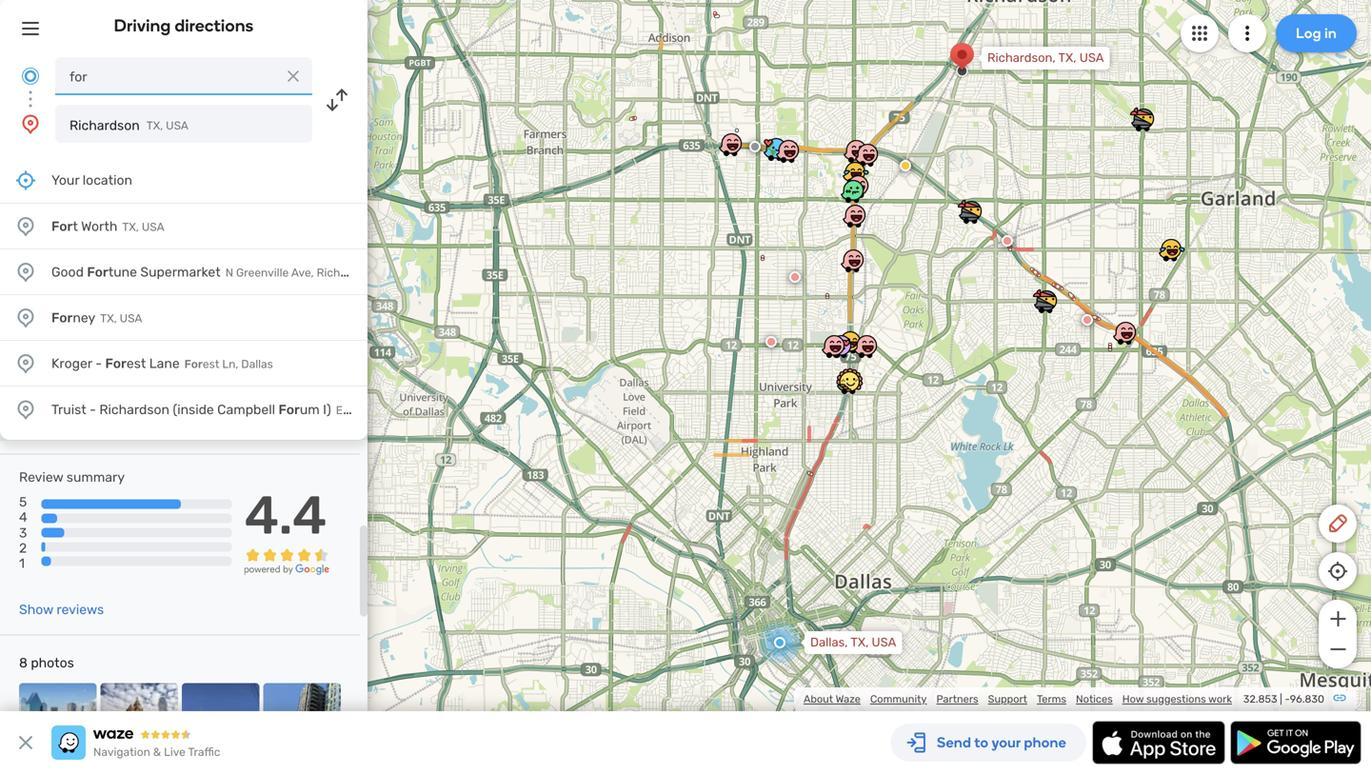 Task type: locate. For each thing, give the bounding box(es) containing it.
1 horizontal spatial road closed image
[[1002, 235, 1013, 247]]

tx, right the richardson,
[[1058, 50, 1077, 65]]

2 vertical spatial tx,
[[851, 635, 869, 650]]

location image
[[14, 260, 37, 283], [14, 306, 37, 329], [14, 352, 37, 375]]

suggestions
[[1147, 693, 1206, 706]]

2 horizontal spatial road closed image
[[1082, 314, 1093, 326]]

usa right the 'dallas,'
[[872, 635, 896, 650]]

2 horizontal spatial tx,
[[1058, 50, 1077, 65]]

2 horizontal spatial usa
[[1080, 50, 1104, 65]]

navigation
[[93, 746, 150, 759]]

2 vertical spatial road closed image
[[1082, 314, 1093, 326]]

directions
[[175, 15, 254, 36]]

notices link
[[1076, 693, 1113, 706]]

0 vertical spatial usa
[[1080, 50, 1104, 65]]

location image down recenter icon
[[14, 215, 37, 238]]

1 vertical spatial tx,
[[146, 119, 163, 132]]

about
[[804, 693, 833, 706]]

review summary
[[19, 469, 125, 485]]

1 vertical spatial road closed image
[[789, 271, 801, 283]]

current location image
[[19, 65, 42, 88]]

location image down 'current location' image
[[19, 112, 42, 135]]

x image
[[284, 67, 303, 86], [14, 731, 37, 754]]

tx, right the 'dallas,'
[[851, 635, 869, 650]]

1 horizontal spatial tx,
[[851, 635, 869, 650]]

0 horizontal spatial usa
[[166, 119, 189, 132]]

tx, right richardson
[[146, 119, 163, 132]]

1 vertical spatial location image
[[14, 306, 37, 329]]

about waze community partners support terms notices how suggestions work
[[804, 693, 1232, 706]]

community link
[[870, 693, 927, 706]]

usa for dallas,
[[872, 635, 896, 650]]

1 vertical spatial usa
[[166, 119, 189, 132]]

community
[[870, 693, 927, 706]]

option
[[0, 204, 368, 249], [0, 249, 368, 295], [0, 295, 368, 341], [0, 341, 368, 387], [0, 387, 368, 432]]

|
[[1280, 693, 1282, 706]]

96.830
[[1290, 693, 1325, 706]]

tx, inside richardson tx, usa
[[146, 119, 163, 132]]

usa right the richardson,
[[1080, 50, 1104, 65]]

1 vertical spatial x image
[[14, 731, 37, 754]]

0 vertical spatial location image
[[19, 112, 42, 135]]

0 vertical spatial location image
[[14, 260, 37, 283]]

0 horizontal spatial road closed image
[[789, 271, 801, 283]]

usa
[[1080, 50, 1104, 65], [166, 119, 189, 132], [872, 635, 896, 650]]

0 horizontal spatial tx,
[[146, 119, 163, 132]]

usa inside richardson tx, usa
[[166, 119, 189, 132]]

road closed image
[[1002, 235, 1013, 247], [789, 271, 801, 283], [1082, 314, 1093, 326]]

1 horizontal spatial x image
[[284, 67, 303, 86]]

2 vertical spatial location image
[[14, 352, 37, 375]]

3
[[19, 525, 27, 541]]

notices
[[1076, 693, 1113, 706]]

1
[[19, 556, 25, 571]]

support link
[[988, 693, 1027, 706]]

0 horizontal spatial x image
[[14, 731, 37, 754]]

partners
[[936, 693, 979, 706]]

3 location image from the top
[[14, 352, 37, 375]]

tx,
[[1058, 50, 1077, 65], [146, 119, 163, 132], [851, 635, 869, 650]]

1 location image from the top
[[14, 260, 37, 283]]

photos
[[31, 655, 74, 671]]

location image
[[19, 112, 42, 135], [14, 215, 37, 238], [14, 398, 37, 421]]

2 vertical spatial location image
[[14, 398, 37, 421]]

1 horizontal spatial usa
[[872, 635, 896, 650]]

0 vertical spatial road closed image
[[1002, 235, 1013, 247]]

how
[[1122, 693, 1144, 706]]

&
[[153, 746, 161, 759]]

0 vertical spatial x image
[[284, 67, 303, 86]]

1 vertical spatial location image
[[14, 215, 37, 238]]

0 vertical spatial tx,
[[1058, 50, 1077, 65]]

location image up review
[[14, 398, 37, 421]]

-
[[1285, 693, 1290, 706]]

4 option from the top
[[0, 341, 368, 387]]

usa down choose starting point text field
[[166, 119, 189, 132]]

list box
[[0, 158, 368, 440]]

2
[[19, 540, 27, 556]]

work
[[1209, 693, 1232, 706]]

terms link
[[1037, 693, 1067, 706]]

show
[[19, 602, 53, 618]]

2 vertical spatial usa
[[872, 635, 896, 650]]

dallas, tx, usa
[[810, 635, 896, 650]]

how suggestions work link
[[1122, 693, 1232, 706]]

partners link
[[936, 693, 979, 706]]

richardson, tx, usa
[[987, 50, 1104, 65]]

richardson
[[70, 118, 140, 133]]

live
[[164, 746, 186, 759]]

review
[[19, 469, 63, 485]]



Task type: describe. For each thing, give the bounding box(es) containing it.
navigation & live traffic
[[93, 746, 220, 759]]

richardson,
[[987, 50, 1056, 65]]

tx, for richardson
[[146, 119, 163, 132]]

8
[[19, 655, 28, 671]]

tx, for richardson,
[[1058, 50, 1077, 65]]

8 photos
[[19, 655, 74, 671]]

32.853
[[1243, 693, 1277, 706]]

hazard image
[[900, 160, 911, 171]]

5
[[19, 494, 27, 510]]

waze
[[836, 693, 861, 706]]

image 2 of dallas, dallas image
[[100, 683, 178, 761]]

dallas,
[[810, 635, 848, 650]]

summary
[[66, 469, 125, 485]]

1 option from the top
[[0, 204, 368, 249]]

5 option from the top
[[0, 387, 368, 432]]

location image for first option from the bottom of the page
[[14, 398, 37, 421]]

32.853 | -96.830
[[1243, 693, 1325, 706]]

zoom in image
[[1326, 608, 1350, 630]]

3 option from the top
[[0, 295, 368, 341]]

about waze link
[[804, 693, 861, 706]]

tx, for dallas,
[[851, 635, 869, 650]]

Choose starting point text field
[[55, 57, 312, 95]]

location image for 1st option from the top
[[14, 215, 37, 238]]

4
[[19, 510, 27, 525]]

driving directions
[[114, 15, 254, 36]]

2 option from the top
[[0, 249, 368, 295]]

link image
[[1332, 690, 1347, 706]]

reviews
[[57, 602, 104, 618]]

usa for richardson,
[[1080, 50, 1104, 65]]

zoom out image
[[1326, 638, 1350, 661]]

show reviews
[[19, 602, 104, 618]]

richardson tx, usa
[[70, 118, 189, 133]]

road closed image
[[766, 336, 777, 348]]

recenter image
[[14, 169, 37, 192]]

image 3 of dallas, dallas image
[[182, 683, 259, 761]]

terms
[[1037, 693, 1067, 706]]

2 location image from the top
[[14, 306, 37, 329]]

driving
[[114, 15, 171, 36]]

image 4 of dallas, dallas image
[[263, 683, 341, 761]]

image 1 of dallas, dallas image
[[19, 683, 97, 761]]

5 4 3 2 1
[[19, 494, 27, 571]]

support
[[988, 693, 1027, 706]]

usa for richardson
[[166, 119, 189, 132]]

4.4
[[244, 484, 327, 547]]

accident image
[[749, 141, 761, 152]]

pencil image
[[1326, 512, 1349, 535]]

traffic
[[188, 746, 220, 759]]



Task type: vqa. For each thing, say whether or not it's contained in the screenshot.
us
no



